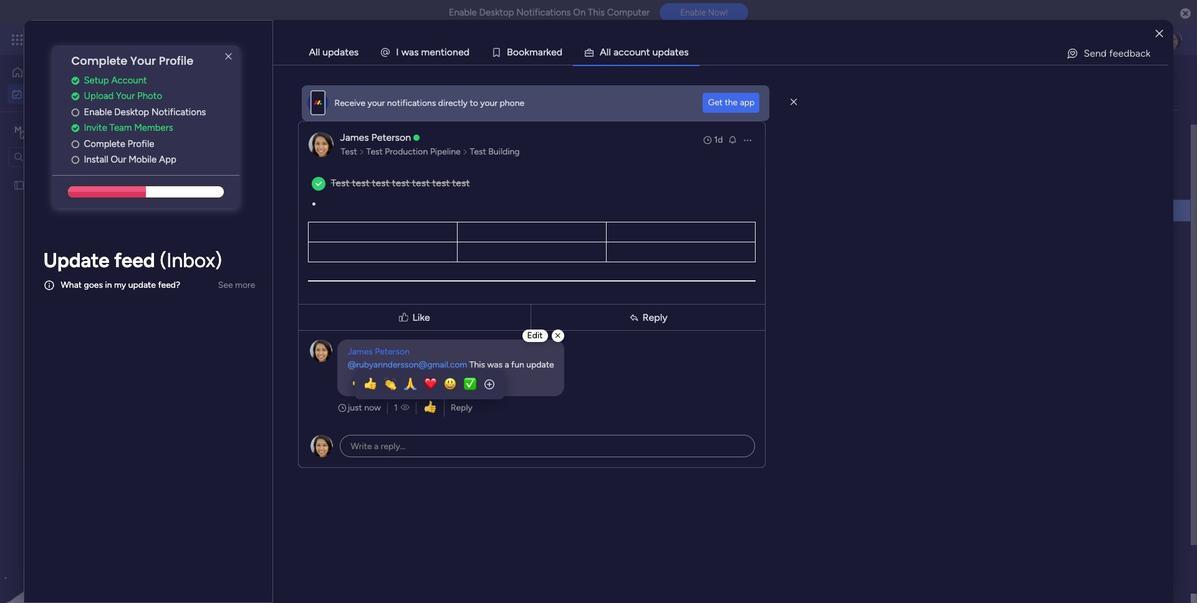 Task type: vqa. For each thing, say whether or not it's contained in the screenshot.
the middle the here
no



Task type: locate. For each thing, give the bounding box(es) containing it.
items up next week / 0 items
[[284, 296, 306, 307]]

2 horizontal spatial enable
[[680, 8, 706, 18]]

d right i
[[464, 46, 470, 58]]

d right "r"
[[557, 46, 563, 58]]

1 circle o image from the top
[[71, 108, 79, 117]]

0 vertical spatial james
[[340, 132, 369, 143]]

complete profile
[[84, 138, 154, 150]]

lottie animation element
[[0, 478, 159, 604]]

my work
[[27, 88, 61, 99]]

complete up the 'install'
[[84, 138, 125, 150]]

0 horizontal spatial reply
[[451, 403, 473, 413]]

a right write
[[374, 442, 379, 452]]

0 vertical spatial your
[[130, 53, 156, 69]]

m
[[421, 46, 430, 58], [530, 46, 538, 58]]

u
[[635, 46, 641, 58], [653, 46, 658, 58]]

l right a
[[609, 46, 611, 58]]

notifications inside "link"
[[151, 107, 206, 118]]

2 vertical spatial 1
[[394, 403, 398, 413]]

james for the bottom james peterson link
[[348, 347, 373, 357]]

u right a
[[653, 46, 658, 58]]

test test test test test test test
[[331, 177, 470, 189]]

2 slider arrow image from the left
[[463, 146, 468, 158]]

items down this week / 0 items
[[287, 341, 308, 352]]

test building right pipeline
[[470, 147, 520, 157]]

n right i
[[453, 46, 458, 58]]

my work
[[187, 72, 271, 100]]

update
[[128, 280, 156, 291], [527, 360, 554, 370]]

workspace image
[[12, 123, 24, 137]]

0 right date
[[306, 431, 311, 442]]

reply
[[643, 311, 668, 323], [451, 403, 473, 413]]

invite team members
[[84, 122, 173, 134]]

0 horizontal spatial u
[[635, 46, 641, 58]]

past dates / 1 item
[[210, 180, 305, 196]]

1 horizontal spatial building
[[488, 147, 520, 157]]

c
[[619, 46, 624, 58], [624, 46, 629, 58]]

0 horizontal spatial this
[[210, 292, 233, 308]]

week down more
[[236, 292, 265, 308]]

complete up setup at the top left of the page
[[71, 53, 127, 69]]

m left "r"
[[530, 46, 538, 58]]

building down past
[[221, 206, 253, 216]]

1 horizontal spatial u
[[653, 46, 658, 58]]

see plans
[[218, 34, 256, 45]]

e right i
[[458, 46, 464, 58]]

slider arrow image right pipeline
[[463, 146, 468, 158]]

1 d from the left
[[464, 46, 470, 58]]

today / 0 items
[[210, 248, 286, 263]]

0 right today at left top
[[257, 251, 263, 262]]

2 your from the left
[[480, 98, 498, 108]]

✅
[[464, 379, 476, 390]]

0 inside 'today / 0 items'
[[257, 251, 263, 262]]

reply inside button
[[643, 311, 668, 323]]

/ for past dates /
[[273, 180, 279, 196]]

0 vertical spatial notifications
[[516, 7, 571, 18]]

Filter dashboard by text search field
[[184, 125, 301, 145]]

0 vertical spatial reply
[[643, 311, 668, 323]]

dapulse x slim image
[[791, 97, 797, 108]]

your right "receive"
[[368, 98, 385, 108]]

4 test from the left
[[412, 177, 430, 189]]

james up 1 'button'
[[348, 347, 373, 357]]

your for profile
[[130, 53, 156, 69]]

1 vertical spatial desktop
[[114, 107, 149, 118]]

see for see more
[[218, 280, 233, 290]]

3 circle o image from the top
[[71, 155, 79, 165]]

dapulse x slim image
[[221, 49, 236, 64], [555, 332, 560, 339]]

m for a
[[530, 46, 538, 58]]

james peterson up @rubyanndersson@gmail.com
[[348, 347, 410, 357]]

0 vertical spatial dapulse x slim image
[[221, 49, 236, 64]]

0 horizontal spatial n
[[435, 46, 441, 58]]

t right w
[[441, 46, 445, 58]]

circle o image inside the install our mobile app link
[[71, 155, 79, 165]]

1 c from the left
[[619, 46, 624, 58]]

e left i
[[430, 46, 435, 58]]

notifications down upload your photo link
[[151, 107, 206, 118]]

0 vertical spatial desktop
[[479, 7, 514, 18]]

circle o image inside complete profile 'link'
[[71, 140, 79, 149]]

0 vertical spatial 1
[[281, 184, 285, 195]]

close image
[[1156, 29, 1163, 38]]

2 horizontal spatial d
[[664, 46, 670, 58]]

s
[[414, 46, 419, 58], [684, 46, 689, 58]]

1 horizontal spatial slider arrow image
[[463, 146, 468, 158]]

your up setup account link on the top left
[[130, 53, 156, 69]]

enable up "i w a s m e n t i o n e d"
[[449, 7, 477, 18]]

notifications left on
[[516, 7, 571, 18]]

1 vertical spatial this
[[210, 292, 233, 308]]

1 inside 'button'
[[364, 377, 367, 388]]

enable for enable now!
[[680, 8, 706, 18]]

notifications
[[387, 98, 436, 108]]

1 check circle image from the top
[[71, 76, 79, 85]]

what
[[61, 280, 82, 291]]

see left plans
[[218, 34, 233, 45]]

this left was
[[469, 360, 485, 370]]

update
[[43, 249, 109, 272]]

2 d from the left
[[557, 46, 563, 58]]

complete for complete your profile
[[71, 53, 127, 69]]

slider arrow image
[[359, 146, 365, 158], [463, 146, 468, 158]]

peterson
[[371, 132, 411, 143], [375, 347, 410, 357]]

1 vertical spatial 1
[[364, 377, 367, 388]]

plans
[[235, 34, 256, 45]]

3 n from the left
[[641, 46, 646, 58]]

p
[[658, 46, 664, 58]]

/ up 0 items
[[270, 337, 276, 353]]

1 horizontal spatial my
[[187, 72, 216, 100]]

circle o image for complete
[[71, 140, 79, 149]]

u left the 'p'
[[635, 46, 641, 58]]

1 horizontal spatial n
[[453, 46, 458, 58]]

check circle image for invite
[[71, 124, 79, 133]]

enable for enable desktop notifications on this computer
[[449, 7, 477, 18]]

1 horizontal spatial your
[[480, 98, 498, 108]]

0 horizontal spatial m
[[421, 46, 430, 58]]

receive your notifications directly to your phone
[[335, 98, 525, 108]]

🙏 button
[[400, 375, 420, 395]]

upload
[[84, 91, 114, 102]]

0 horizontal spatial k
[[525, 46, 530, 58]]

0
[[257, 251, 263, 262], [277, 296, 282, 307], [279, 341, 284, 352], [250, 386, 255, 397], [306, 431, 311, 442]]

desktop
[[479, 7, 514, 18], [114, 107, 149, 118]]

1 m from the left
[[421, 46, 430, 58]]

1 vertical spatial dapulse x slim image
[[555, 332, 560, 339]]

items inside without a date / 0 items
[[314, 431, 335, 442]]

work
[[101, 32, 123, 47], [42, 88, 61, 99]]

2 horizontal spatial t
[[675, 46, 679, 58]]

2 l from the left
[[609, 46, 611, 58]]

0 horizontal spatial desktop
[[114, 107, 149, 118]]

complete your profile
[[71, 53, 194, 69]]

directly
[[438, 98, 468, 108]]

s right w
[[414, 46, 419, 58]]

0 horizontal spatial test building
[[203, 206, 253, 216]]

n
[[435, 46, 441, 58], [453, 46, 458, 58], [641, 46, 646, 58]]

2 e from the left
[[458, 46, 464, 58]]

check circle image inside setup account link
[[71, 76, 79, 85]]

items right done
[[371, 129, 393, 140]]

reply button
[[534, 307, 763, 328]]

your right to
[[480, 98, 498, 108]]

i
[[396, 46, 399, 58]]

desktop for enable desktop notifications
[[114, 107, 149, 118]]

1 vertical spatial peterson
[[375, 347, 410, 357]]

check circle image left upload at the top of the page
[[71, 92, 79, 101]]

t left the 'p'
[[646, 46, 650, 58]]

0 vertical spatial james peterson
[[340, 132, 411, 143]]

0 horizontal spatial t
[[441, 46, 445, 58]]

w
[[401, 46, 409, 58]]

get the app
[[708, 97, 755, 108]]

3 check circle image from the top
[[71, 124, 79, 133]]

main workspace
[[29, 124, 102, 136]]

slider arrow image down hide done items
[[359, 146, 365, 158]]

week right next
[[238, 337, 267, 353]]

0 horizontal spatial notifications
[[151, 107, 206, 118]]

test right public board icon
[[29, 180, 46, 191]]

week
[[236, 292, 265, 308], [238, 337, 267, 353]]

options image
[[743, 135, 753, 145]]

building
[[488, 147, 520, 157], [221, 206, 253, 216]]

tab list containing all updates
[[298, 40, 1168, 65]]

feedback
[[1109, 47, 1151, 59]]

0 horizontal spatial your
[[368, 98, 385, 108]]

0 vertical spatial james peterson link
[[340, 132, 411, 143]]

your down account
[[116, 91, 135, 102]]

1 see from the top
[[218, 34, 233, 45]]

items up this week / 0 items
[[265, 251, 286, 262]]

enable inside button
[[680, 8, 706, 18]]

e right the 'p'
[[679, 46, 684, 58]]

1 vertical spatial profile
[[128, 138, 154, 150]]

work inside button
[[42, 88, 61, 99]]

get the app button
[[703, 93, 760, 113]]

work up complete your profile
[[101, 32, 123, 47]]

test down hide done items
[[366, 147, 383, 157]]

a right i
[[409, 46, 414, 58]]

your
[[368, 98, 385, 108], [480, 98, 498, 108]]

this
[[588, 7, 605, 18], [210, 292, 233, 308], [469, 360, 485, 370]]

0 vertical spatial circle o image
[[71, 108, 79, 117]]

2 test from the left
[[372, 177, 390, 189]]

enable
[[449, 7, 477, 18], [680, 8, 706, 18], [84, 107, 112, 118]]

1 horizontal spatial reply
[[643, 311, 668, 323]]

james peterson up test link on the top left of page
[[340, 132, 411, 143]]

circle o image up workspace
[[71, 108, 79, 117]]

0 vertical spatial update
[[128, 280, 156, 291]]

circle o image
[[71, 108, 79, 117], [71, 140, 79, 149], [71, 155, 79, 165]]

app
[[740, 97, 755, 108]]

1 vertical spatial work
[[42, 88, 61, 99]]

0 horizontal spatial slider arrow image
[[359, 146, 365, 158]]

peterson up production
[[371, 132, 411, 143]]

see for see plans
[[218, 34, 233, 45]]

2 circle o image from the top
[[71, 140, 79, 149]]

desktop up invite team members
[[114, 107, 149, 118]]

1 horizontal spatial k
[[546, 46, 551, 58]]

work down home
[[42, 88, 61, 99]]

1 horizontal spatial d
[[557, 46, 563, 58]]

date
[[268, 427, 294, 443]]

1 k from the left
[[525, 46, 530, 58]]

0 down next week / 0 items
[[250, 386, 255, 397]]

1 horizontal spatial test building
[[470, 147, 520, 157]]

6 test from the left
[[452, 177, 470, 189]]

0 vertical spatial this
[[588, 7, 605, 18]]

desktop up b
[[479, 7, 514, 18]]

0 horizontal spatial building
[[221, 206, 253, 216]]

1 vertical spatial your
[[116, 91, 135, 102]]

1 vertical spatial complete
[[84, 138, 125, 150]]

1 horizontal spatial notifications
[[516, 7, 571, 18]]

complete inside complete profile 'link'
[[84, 138, 125, 150]]

my inside button
[[27, 88, 39, 99]]

0 horizontal spatial my
[[27, 88, 39, 99]]

1 horizontal spatial this
[[469, 360, 485, 370]]

check circle image inside invite team members link
[[71, 124, 79, 133]]

notifications
[[516, 7, 571, 18], [151, 107, 206, 118]]

2 horizontal spatial n
[[641, 46, 646, 58]]

notifications for enable desktop notifications on this computer
[[516, 7, 571, 18]]

0 horizontal spatial profile
[[128, 138, 154, 150]]

apps image
[[1061, 34, 1073, 46]]

test down past
[[203, 206, 219, 216]]

done
[[349, 129, 369, 140]]

enable inside "link"
[[84, 107, 112, 118]]

1 horizontal spatial desktop
[[479, 7, 514, 18]]

1 test from the left
[[352, 177, 370, 189]]

1 horizontal spatial m
[[530, 46, 538, 58]]

next week / 0 items
[[210, 337, 308, 353]]

james up test link on the top left of page
[[340, 132, 369, 143]]

1 horizontal spatial 1
[[364, 377, 367, 388]]

1 horizontal spatial t
[[646, 46, 650, 58]]

goes
[[84, 280, 103, 291]]

1d
[[714, 135, 723, 145]]

o right b
[[519, 46, 525, 58]]

0 up next week / 0 items
[[277, 296, 282, 307]]

members
[[134, 122, 173, 134]]

1 vertical spatial notifications
[[151, 107, 206, 118]]

1 vertical spatial week
[[238, 337, 267, 353]]

a right a
[[614, 46, 619, 58]]

0 vertical spatial week
[[236, 292, 265, 308]]

0 vertical spatial check circle image
[[71, 76, 79, 85]]

k
[[525, 46, 530, 58], [546, 46, 551, 58]]

enable down upload at the top of the page
[[84, 107, 112, 118]]

update right the my
[[128, 280, 156, 291]]

1 vertical spatial see
[[218, 280, 233, 290]]

s right the 'p'
[[684, 46, 689, 58]]

profile up mobile on the top of the page
[[128, 138, 154, 150]]

2 t from the left
[[646, 46, 650, 58]]

circle o image down workspace
[[71, 140, 79, 149]]

n left i
[[435, 46, 441, 58]]

what goes in my update feed?
[[61, 280, 180, 291]]

/ left item
[[273, 180, 279, 196]]

1 vertical spatial update
[[527, 360, 554, 370]]

0 vertical spatial work
[[101, 32, 123, 47]]

monday work management
[[56, 32, 194, 47]]

james peterson link up test link on the top left of page
[[340, 132, 411, 143]]

i
[[445, 46, 447, 58]]

1 n from the left
[[435, 46, 441, 58]]

past
[[210, 180, 235, 196]]

0 vertical spatial complete
[[71, 53, 127, 69]]

1 vertical spatial james
[[348, 347, 373, 357]]

a right b
[[538, 46, 543, 58]]

/ right date
[[297, 427, 303, 443]]

send
[[1084, 47, 1107, 59]]

0 up 0 items
[[279, 341, 284, 352]]

1 left v2 seen icon
[[394, 403, 398, 413]]

circle o image inside enable desktop notifications "link"
[[71, 108, 79, 117]]

2 horizontal spatial 1
[[394, 403, 398, 413]]

1 left 👏
[[364, 377, 367, 388]]

feed?
[[158, 280, 180, 291]]

install our mobile app
[[84, 154, 176, 165]]

your
[[130, 53, 156, 69], [116, 91, 135, 102]]

james peterson
[[340, 132, 411, 143], [348, 347, 410, 357]]

1 vertical spatial test building
[[203, 206, 253, 216]]

my down home
[[27, 88, 39, 99]]

2 check circle image from the top
[[71, 92, 79, 101]]

None search field
[[184, 125, 301, 145]]

0 horizontal spatial 1
[[281, 184, 285, 195]]

2 see from the top
[[218, 280, 233, 290]]

e right "r"
[[551, 46, 557, 58]]

1 horizontal spatial profile
[[159, 53, 194, 69]]

0 horizontal spatial work
[[42, 88, 61, 99]]

desktop for enable desktop notifications on this computer
[[479, 7, 514, 18]]

desktop inside "link"
[[114, 107, 149, 118]]

👍
[[364, 379, 376, 390]]

items left write
[[314, 431, 335, 442]]

1 horizontal spatial work
[[101, 32, 123, 47]]

test list box
[[0, 172, 159, 364]]

1 vertical spatial circle o image
[[71, 140, 79, 149]]

n left the 'p'
[[641, 46, 646, 58]]

o right w
[[447, 46, 453, 58]]

workspace selection element
[[12, 123, 104, 139]]

see inside button
[[218, 34, 233, 45]]

james peterson link
[[340, 132, 411, 143], [348, 347, 410, 357]]

account
[[111, 75, 147, 86]]

tab list
[[298, 40, 1168, 65]]

this down see more
[[210, 292, 233, 308]]

profile down management
[[159, 53, 194, 69]]

enable desktop notifications
[[84, 107, 206, 118]]

1 vertical spatial james peterson
[[348, 347, 410, 357]]

see inside button
[[218, 280, 233, 290]]

o left the 'p'
[[629, 46, 635, 58]]

see
[[218, 34, 233, 45], [218, 280, 233, 290]]

pipeline
[[430, 147, 461, 157]]

m left i
[[421, 46, 430, 58]]

2 m from the left
[[530, 46, 538, 58]]

👍 button
[[360, 375, 380, 395]]

send feedback
[[1084, 47, 1151, 59]]

james peterson for topmost james peterson link
[[340, 132, 411, 143]]

/ right see more button
[[268, 292, 274, 308]]

✅ button
[[460, 375, 480, 395]]

2 horizontal spatial this
[[588, 7, 605, 18]]

0 vertical spatial see
[[218, 34, 233, 45]]

4 e from the left
[[679, 46, 684, 58]]

1 horizontal spatial enable
[[449, 7, 477, 18]]

0 horizontal spatial s
[[414, 46, 419, 58]]

0 inside this week / 0 items
[[277, 296, 282, 307]]

1 left item
[[281, 184, 285, 195]]

❤️
[[424, 379, 436, 390]]

0 horizontal spatial d
[[464, 46, 470, 58]]

1 vertical spatial check circle image
[[71, 92, 79, 101]]

test building down past
[[203, 206, 253, 216]]

upload your photo
[[84, 91, 162, 102]]

0 vertical spatial test building
[[470, 147, 520, 157]]

1
[[281, 184, 285, 195], [364, 377, 367, 388], [394, 403, 398, 413]]

l down computer
[[607, 46, 609, 58]]

check circle image inside upload your photo link
[[71, 92, 79, 101]]

dapulse x slim image down see plans
[[221, 49, 236, 64]]

1 vertical spatial reply
[[451, 403, 473, 413]]

customize
[[418, 129, 460, 140]]

check circle image
[[71, 76, 79, 85], [71, 92, 79, 101], [71, 124, 79, 133]]

my left work
[[187, 72, 216, 100]]

this right on
[[588, 7, 605, 18]]

home
[[29, 67, 53, 77]]

2 vertical spatial check circle image
[[71, 124, 79, 133]]

peterson up @rubyanndersson@gmail.com link
[[375, 347, 410, 357]]

2 u from the left
[[653, 46, 658, 58]]

building down phone
[[488, 147, 520, 157]]

profile
[[159, 53, 194, 69], [128, 138, 154, 150]]

0 inside without a date / 0 items
[[306, 431, 311, 442]]

1d link
[[703, 134, 723, 147]]

this week / 0 items
[[210, 292, 306, 308]]

option
[[0, 174, 159, 176]]

customize button
[[398, 125, 465, 145]]

d down enable now! button
[[664, 46, 670, 58]]

/ right today at left top
[[248, 248, 254, 263]]

😃
[[444, 379, 456, 390]]

0 inside next week / 0 items
[[279, 341, 284, 352]]

5 test from the left
[[432, 177, 450, 189]]

2 vertical spatial circle o image
[[71, 155, 79, 165]]

0 horizontal spatial dapulse x slim image
[[221, 49, 236, 64]]

see left more
[[218, 280, 233, 290]]

o left "r"
[[513, 46, 519, 58]]

0 horizontal spatial enable
[[84, 107, 112, 118]]

1 horizontal spatial s
[[684, 46, 689, 58]]

check circle image for setup
[[71, 76, 79, 85]]

fun
[[511, 360, 524, 370]]

3 d from the left
[[664, 46, 670, 58]]

d for a l l a c c o u n t u p d a t e s
[[664, 46, 670, 58]]

t right the 'p'
[[675, 46, 679, 58]]

check circle image left invite
[[71, 124, 79, 133]]

@rubyanndersson@gmail.com this was a fun update
[[348, 360, 554, 370]]

2 s from the left
[[684, 46, 689, 58]]



Task type: describe. For each thing, give the bounding box(es) containing it.
in
[[105, 280, 112, 291]]

1 horizontal spatial update
[[527, 360, 554, 370]]

1 s from the left
[[414, 46, 419, 58]]

my for my work
[[27, 88, 39, 99]]

items inside next week / 0 items
[[287, 341, 308, 352]]

week for this
[[236, 292, 265, 308]]

reminder image
[[728, 135, 738, 145]]

like
[[413, 311, 430, 323]]

test production pipeline
[[366, 147, 461, 157]]

0 vertical spatial building
[[488, 147, 520, 157]]

select product image
[[11, 34, 24, 46]]

1 u from the left
[[635, 46, 641, 58]]

2 o from the left
[[513, 46, 519, 58]]

v2 seen image
[[401, 402, 410, 415]]

enable desktop notifications on this computer
[[449, 7, 650, 18]]

1 vertical spatial building
[[221, 206, 253, 216]]

my
[[114, 280, 126, 291]]

hide
[[329, 129, 347, 140]]

write
[[351, 442, 372, 452]]

install
[[84, 154, 108, 165]]

/ for next week /
[[270, 337, 276, 353]]

0 horizontal spatial update
[[128, 280, 156, 291]]

photo
[[137, 91, 162, 102]]

1 slider arrow image from the left
[[359, 146, 365, 158]]

enable for enable desktop notifications
[[84, 107, 112, 118]]

work for monday
[[101, 32, 123, 47]]

without
[[210, 427, 254, 443]]

dates
[[238, 180, 270, 196]]

3 o from the left
[[519, 46, 525, 58]]

1 l from the left
[[607, 46, 609, 58]]

😃 button
[[440, 375, 460, 395]]

complete profile link
[[71, 137, 240, 151]]

a l l a c c o u n t u p d a t e s
[[600, 46, 689, 58]]

/ for this week /
[[268, 292, 274, 308]]

production
[[385, 147, 428, 157]]

b
[[507, 46, 513, 58]]

m for e
[[421, 46, 430, 58]]

monday
[[56, 32, 98, 47]]

0 vertical spatial peterson
[[371, 132, 411, 143]]

write a reply...
[[351, 442, 406, 452]]

test production pipeline link
[[365, 146, 463, 158]]

test inside list box
[[29, 180, 46, 191]]

4 o from the left
[[629, 46, 635, 58]]

d for i w a s m e n t i o n e d
[[464, 46, 470, 58]]

reply link
[[451, 403, 473, 413]]

test down test link on the top left of page
[[331, 177, 350, 189]]

check circle image for upload
[[71, 92, 79, 101]]

1 inside past dates / 1 item
[[281, 184, 285, 195]]

3 test from the left
[[392, 177, 410, 189]]

circle o image for enable
[[71, 108, 79, 117]]

👏 button
[[380, 375, 400, 395]]

my for my work
[[187, 72, 216, 100]]

public board image
[[13, 179, 25, 191]]

phone
[[500, 98, 525, 108]]

@rubyanndersson@gmail.com link
[[348, 360, 467, 370]]

setup account link
[[71, 73, 240, 87]]

now!
[[708, 8, 728, 18]]

see more
[[218, 280, 255, 290]]

(inbox)
[[160, 249, 222, 272]]

get
[[708, 97, 723, 108]]

the
[[725, 97, 738, 108]]

management
[[126, 32, 194, 47]]

just
[[348, 403, 362, 413]]

a right the 'p'
[[670, 46, 675, 58]]

now
[[364, 403, 381, 413]]

invite team members link
[[71, 121, 240, 135]]

0 items
[[250, 386, 279, 397]]

test building link
[[468, 146, 522, 158]]

all updates
[[309, 46, 359, 58]]

1 e from the left
[[430, 46, 435, 58]]

setup account
[[84, 75, 147, 86]]

a left date
[[257, 427, 265, 443]]

next
[[210, 337, 235, 353]]

2 n from the left
[[453, 46, 458, 58]]

james peterson image
[[1162, 30, 1182, 50]]

feed
[[114, 249, 155, 272]]

enable now! button
[[660, 3, 749, 22]]

2 k from the left
[[546, 46, 551, 58]]

setup
[[84, 75, 109, 86]]

james peterson for the bottom james peterson link
[[348, 347, 410, 357]]

see more button
[[213, 276, 260, 295]]

upload your photo link
[[71, 89, 240, 103]]

profile inside 'link'
[[128, 138, 154, 150]]

enable desktop notifications link
[[71, 105, 240, 119]]

home button
[[7, 62, 134, 82]]

more
[[235, 280, 255, 290]]

mobile
[[129, 154, 157, 165]]

0 vertical spatial profile
[[159, 53, 194, 69]]

test right pipeline
[[470, 147, 486, 157]]

1 vertical spatial james peterson link
[[348, 347, 410, 357]]

workspace
[[53, 124, 102, 136]]

without a date / 0 items
[[210, 427, 335, 443]]

just now
[[348, 403, 381, 413]]

items inside this week / 0 items
[[284, 296, 306, 307]]

enable now!
[[680, 8, 728, 18]]

to
[[470, 98, 478, 108]]

Search in workspace field
[[26, 150, 104, 164]]

computer
[[607, 7, 650, 18]]

app
[[159, 154, 176, 165]]

m
[[14, 124, 22, 135]]

circle o image for install
[[71, 155, 79, 165]]

items inside 'today / 0 items'
[[265, 251, 286, 262]]

main
[[29, 124, 51, 136]]

was
[[487, 360, 503, 370]]

install our mobile app link
[[71, 153, 240, 167]]

our
[[111, 154, 126, 165]]

test link
[[339, 146, 359, 158]]

items up without a date / 0 items
[[258, 386, 279, 397]]

1 t from the left
[[441, 46, 445, 58]]

work for my
[[42, 88, 61, 99]]

test down done
[[341, 147, 357, 157]]

1 button
[[348, 375, 372, 390]]

a left fun
[[505, 360, 509, 370]]

edit link
[[522, 330, 548, 342]]

complete for complete profile
[[84, 138, 125, 150]]

👏
[[384, 379, 396, 390]]

notifications for enable desktop notifications
[[151, 107, 206, 118]]

all updates link
[[299, 41, 369, 64]]

1 your from the left
[[368, 98, 385, 108]]

1 horizontal spatial dapulse x slim image
[[555, 332, 560, 339]]

team
[[109, 122, 132, 134]]

2 vertical spatial this
[[469, 360, 485, 370]]

work
[[221, 72, 271, 100]]

lottie animation image
[[0, 478, 159, 604]]

your for photo
[[116, 91, 135, 102]]

today
[[210, 248, 245, 263]]

item
[[287, 184, 305, 195]]

3 e from the left
[[551, 46, 557, 58]]

reply...
[[381, 442, 406, 452]]

send feedback button
[[1061, 44, 1156, 64]]

week for next
[[238, 337, 267, 353]]

search image
[[286, 130, 296, 140]]

updates
[[323, 46, 359, 58]]

invite
[[84, 122, 107, 134]]

dapulse close image
[[1181, 7, 1191, 20]]

2 c from the left
[[624, 46, 629, 58]]

receive
[[335, 98, 365, 108]]

3 t from the left
[[675, 46, 679, 58]]

b o o k m a r k e d
[[507, 46, 563, 58]]

james for topmost james peterson link
[[340, 132, 369, 143]]

1 o from the left
[[447, 46, 453, 58]]

hide done items
[[329, 129, 393, 140]]



